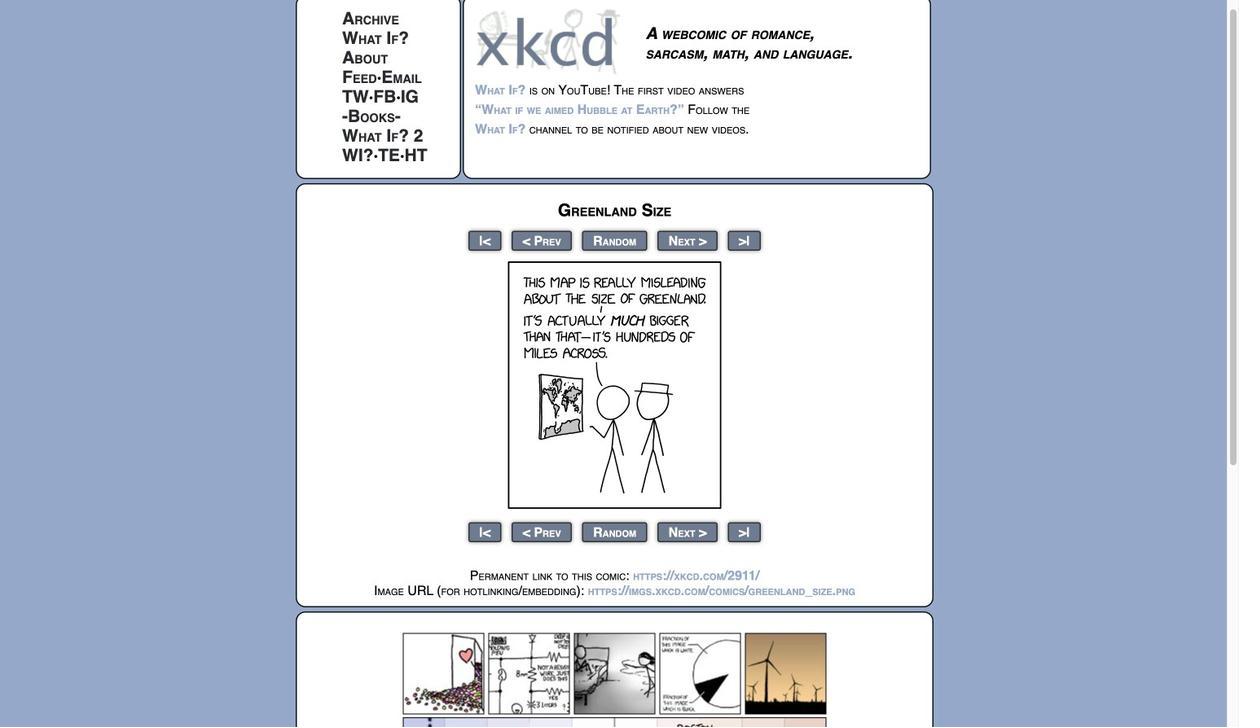 Task type: vqa. For each thing, say whether or not it's contained in the screenshot.
'Moon Landing Mission Profiles' image
no



Task type: locate. For each thing, give the bounding box(es) containing it.
selected comics image
[[403, 634, 827, 715]]

earth temperature timeline image
[[403, 718, 827, 728]]

greenland size image
[[508, 262, 722, 509]]

xkcd.com logo image
[[475, 7, 626, 75]]



